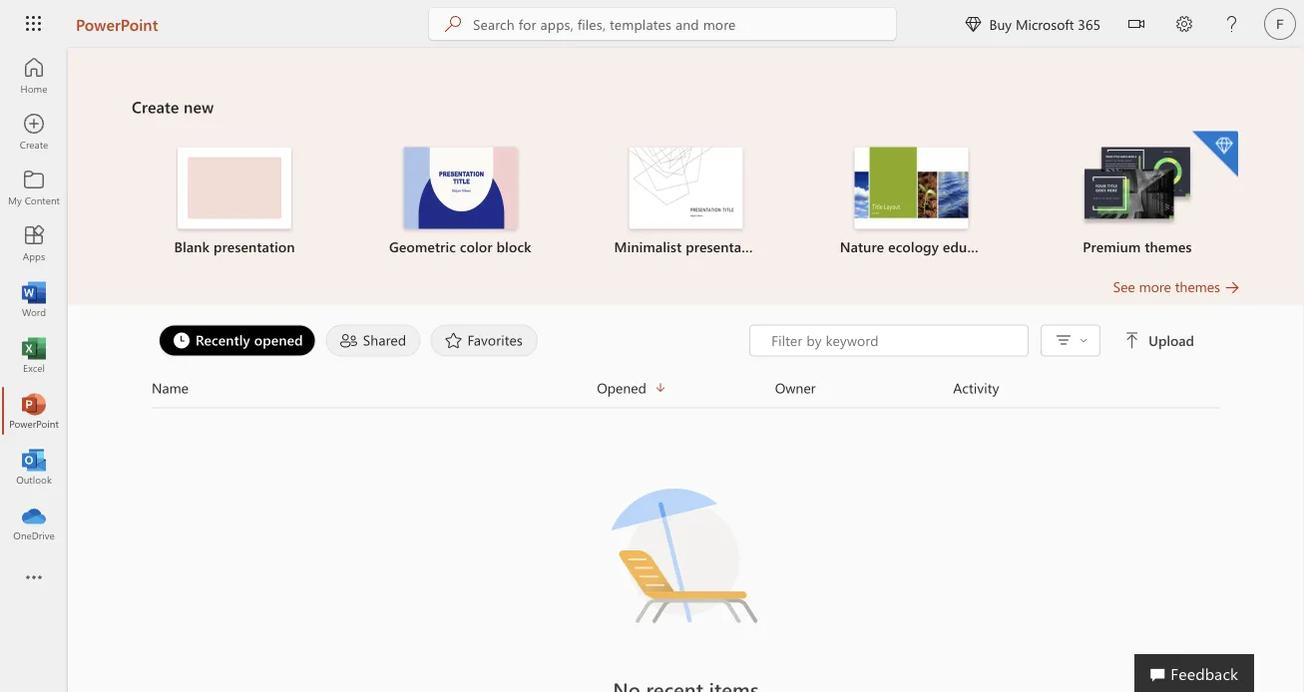 Task type: locate. For each thing, give the bounding box(es) containing it.
 upload
[[1125, 331, 1194, 350]]

word image
[[24, 289, 44, 309]]

minimalist presentation image
[[629, 147, 743, 229]]

onedrive image
[[24, 513, 44, 533]]

geometric color block
[[389, 237, 531, 256]]

new
[[184, 96, 214, 117]]

 button
[[1048, 327, 1094, 355]]

None search field
[[429, 8, 896, 40]]

powerpoint image
[[24, 401, 44, 421]]

Search box. Suggestions appear as you type. search field
[[473, 8, 896, 40]]

name
[[152, 379, 189, 397]]

recently opened element
[[159, 325, 316, 357]]

activity, column 4 of 4 column header
[[953, 377, 1220, 400]]

recently
[[196, 331, 250, 349]]

f button
[[1256, 0, 1304, 48]]

create new
[[132, 96, 214, 117]]

blank presentation element
[[134, 147, 335, 257]]

shared
[[363, 331, 406, 349]]

geometric color block image
[[403, 147, 517, 229]]

themes inside premium themes element
[[1145, 237, 1192, 256]]

see
[[1113, 277, 1135, 296]]

1 horizontal spatial presentation
[[686, 237, 767, 256]]

themes right the more
[[1175, 277, 1220, 296]]

status
[[419, 676, 953, 692]]

apps image
[[24, 233, 44, 253]]

block
[[497, 237, 531, 256]]

row
[[152, 377, 1220, 409]]

name button
[[152, 377, 597, 400]]

geometric
[[389, 237, 456, 256]]

nature ecology education photo presentation element
[[811, 147, 1013, 257]]

premium themes element
[[1036, 131, 1238, 257]]


[[1128, 16, 1144, 32]]

1 vertical spatial themes
[[1175, 277, 1220, 296]]

shared tab
[[321, 325, 426, 357]]


[[1125, 333, 1141, 349]]

premium themes
[[1083, 237, 1192, 256]]

favorites
[[467, 331, 523, 349]]

tab list
[[154, 325, 749, 357]]

opened
[[597, 379, 646, 397]]

more
[[1139, 277, 1171, 296]]

presentation right blank
[[214, 237, 295, 256]]

home image
[[24, 66, 44, 86]]

themes
[[1145, 237, 1192, 256], [1175, 277, 1220, 296]]

premium themes image
[[1080, 147, 1194, 227]]

feedback
[[1171, 663, 1238, 684]]

0 vertical spatial themes
[[1145, 237, 1192, 256]]

premium
[[1083, 237, 1141, 256]]

presentation for minimalist presentation
[[686, 237, 767, 256]]

navigation
[[0, 48, 68, 551]]

f
[[1276, 16, 1284, 31]]

2 presentation from the left
[[686, 237, 767, 256]]

themes up the "see more themes"
[[1145, 237, 1192, 256]]

recently opened tab
[[154, 325, 321, 357]]

presentation down minimalist presentation image
[[686, 237, 767, 256]]

favorites tab
[[426, 325, 543, 357]]

favorites element
[[431, 325, 538, 357]]

presentation
[[214, 237, 295, 256], [686, 237, 767, 256]]

owner
[[775, 379, 816, 397]]

activity
[[953, 379, 999, 397]]

nature ecology education photo presentation image
[[855, 147, 969, 229]]

1 presentation from the left
[[214, 237, 295, 256]]

 buy microsoft 365
[[965, 14, 1101, 33]]

0 horizontal spatial presentation
[[214, 237, 295, 256]]

create image
[[24, 122, 44, 142]]

presentation inside 'element'
[[686, 237, 767, 256]]

row containing name
[[152, 377, 1220, 409]]

excel image
[[24, 345, 44, 365]]



Task type: describe. For each thing, give the bounding box(es) containing it.
empty state icon image
[[596, 464, 776, 644]]

upload status
[[749, 325, 1198, 357]]

shared element
[[326, 325, 421, 357]]

presentation for blank presentation
[[214, 237, 295, 256]]

premium templates diamond image
[[1192, 131, 1238, 177]]


[[965, 16, 981, 32]]

microsoft
[[1016, 14, 1074, 33]]

buy
[[989, 14, 1012, 33]]

 button
[[1113, 0, 1160, 51]]

color
[[460, 237, 493, 256]]

opened button
[[597, 377, 775, 400]]

view more apps image
[[24, 569, 44, 589]]

minimalist
[[614, 237, 682, 256]]

create
[[132, 96, 179, 117]]

themes inside see more themes button
[[1175, 277, 1220, 296]]

none search field inside powerpoint banner
[[429, 8, 896, 40]]

owner button
[[775, 377, 953, 400]]

outlook image
[[24, 457, 44, 477]]

blank presentation
[[174, 237, 295, 256]]

opened
[[254, 331, 303, 349]]

powerpoint
[[76, 13, 158, 34]]

tab list containing recently opened
[[154, 325, 749, 357]]

my content image
[[24, 178, 44, 198]]

minimalist presentation
[[614, 237, 767, 256]]

blank
[[174, 237, 210, 256]]

365
[[1078, 14, 1101, 33]]

geometric color block element
[[359, 147, 561, 257]]

powerpoint banner
[[0, 0, 1304, 51]]

upload
[[1149, 331, 1194, 350]]

minimalist presentation element
[[585, 147, 787, 257]]


[[1080, 337, 1088, 345]]

recently opened
[[196, 331, 303, 349]]

see more themes
[[1113, 277, 1220, 296]]

feedback button
[[1135, 655, 1254, 692]]

see more themes button
[[1113, 277, 1240, 297]]

Filter by keyword text field
[[769, 331, 1018, 351]]



Task type: vqa. For each thing, say whether or not it's contained in the screenshot.
F dropdown button
yes



